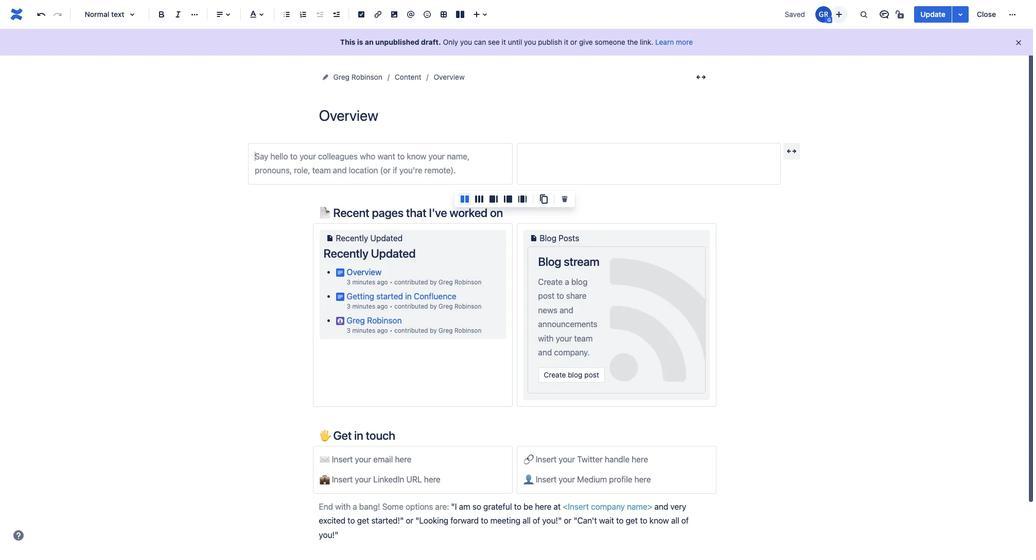Task type: vqa. For each thing, say whether or not it's contained in the screenshot.
the Deliverables due date
no



Task type: describe. For each thing, give the bounding box(es) containing it.
create blog post
[[544, 371, 599, 380]]

close
[[977, 10, 997, 19]]

name,
[[447, 152, 470, 161]]

no restrictions image
[[895, 8, 908, 21]]

if
[[393, 166, 398, 175]]

to right the want
[[398, 152, 405, 161]]

location
[[349, 166, 378, 175]]

1 you from the left
[[460, 38, 472, 46]]

very
[[671, 503, 687, 512]]

create blog post button
[[538, 368, 605, 383]]

contributed inside greg robinson 3 minutes ago • contributed by greg robinson
[[395, 327, 428, 335]]

or for forward
[[564, 517, 572, 526]]

go full width image
[[786, 145, 798, 158]]

in for started
[[405, 292, 412, 301]]

so
[[473, 503, 481, 512]]

overview 3 minutes ago • contributed by greg robinson
[[347, 268, 482, 286]]

you're
[[400, 166, 423, 175]]

Main content area, start typing to enter text. text field
[[248, 140, 781, 543]]

<insert
[[563, 503, 589, 512]]

forward
[[451, 517, 479, 526]]

italic ⌘i image
[[172, 8, 184, 21]]

blog for blog stream
[[538, 255, 562, 269]]

robinson inside getting started in confluence 3 minutes ago • contributed by greg robinson
[[455, 303, 482, 310]]

🔗
[[524, 455, 536, 465]]

company.
[[554, 348, 590, 357]]

outdent ⇧tab image
[[314, 8, 326, 21]]

in for get
[[354, 429, 363, 443]]

help image
[[12, 530, 25, 542]]

want
[[378, 152, 395, 161]]

post inside button
[[585, 371, 599, 380]]

greg robinson image
[[816, 6, 832, 23]]

pronouns,
[[255, 166, 292, 175]]

publish
[[538, 38, 562, 46]]

contributed inside overview 3 minutes ago • contributed by greg robinson
[[395, 279, 428, 286]]

colleagues
[[318, 152, 358, 161]]

1 vertical spatial with
[[335, 503, 351, 512]]

normal
[[85, 10, 109, 19]]

update
[[921, 10, 946, 19]]

role,
[[294, 166, 310, 175]]

grateful
[[484, 503, 512, 512]]

3 inside getting started in confluence 3 minutes ago • contributed by greg robinson
[[347, 303, 351, 310]]

and left company.
[[538, 348, 552, 357]]

link.
[[640, 38, 654, 46]]

the
[[628, 38, 638, 46]]

know inside and very excited to get started!" or "looking forward to meeting all of you!" or "can't wait to get to know all of you!"
[[650, 517, 669, 526]]

and very excited to get started!" or "looking forward to meeting all of you!" or "can't wait to get to know all of you!"
[[319, 503, 691, 540]]

getting started in confluence 3 minutes ago • contributed by greg robinson
[[347, 292, 482, 310]]

three columns with sidebars image
[[517, 193, 529, 205]]

move this page image
[[321, 73, 329, 81]]

greg robinson 3 minutes ago • contributed by greg robinson
[[347, 316, 482, 335]]

1 vertical spatial recently
[[324, 247, 369, 261]]

make page full-width image
[[695, 71, 707, 83]]

normal text
[[85, 10, 124, 19]]

link image
[[372, 8, 384, 21]]

comment icon image
[[879, 8, 891, 21]]

is
[[357, 38, 363, 46]]

bang!
[[359, 503, 380, 512]]

confluence
[[414, 292, 457, 301]]

2 of from the left
[[682, 517, 689, 526]]

or for see
[[571, 38, 577, 46]]

and up "announcements"
[[560, 306, 574, 315]]

stream
[[564, 255, 600, 269]]

find and replace image
[[858, 8, 871, 21]]

0 horizontal spatial you!"
[[319, 531, 339, 540]]

this is an unpublished draft. only you can see it until you publish it or give someone the link. learn more
[[340, 38, 693, 46]]

worked
[[450, 206, 488, 220]]

align left image
[[214, 8, 226, 21]]

0 vertical spatial recently
[[336, 234, 368, 243]]

1 horizontal spatial your
[[429, 152, 445, 161]]

on
[[490, 206, 503, 220]]

copy image
[[538, 193, 550, 205]]

1 it from the left
[[502, 38, 506, 46]]

• inside greg robinson 3 minutes ago • contributed by greg robinson
[[390, 327, 393, 335]]

more image
[[1007, 8, 1019, 21]]

0 vertical spatial you!"
[[543, 517, 562, 526]]

greg robinson link for overview
[[439, 279, 482, 286]]

to right hello
[[290, 152, 298, 161]]

• inside getting started in confluence 3 minutes ago • contributed by greg robinson
[[390, 303, 393, 310]]

📄 recent pages that i've worked on
[[319, 206, 503, 220]]

to right wait
[[617, 517, 624, 526]]

0 horizontal spatial your
[[300, 152, 316, 161]]

blog inside button
[[568, 371, 583, 380]]

📄
[[319, 206, 331, 220]]

create for create blog post
[[544, 371, 566, 380]]

left sidebar image
[[502, 193, 515, 205]]

hello
[[271, 152, 288, 161]]

to inside create a blog post to share news and announcements with your team and company.
[[557, 292, 564, 301]]

"i
[[451, 503, 457, 512]]

news
[[538, 306, 558, 315]]

and inside and very excited to get started!" or "looking forward to meeting all of you!" or "can't wait to get to know all of you!"
[[655, 503, 669, 512]]

an
[[365, 38, 374, 46]]

1 of from the left
[[533, 517, 540, 526]]

getting started in confluence link
[[347, 292, 457, 301]]

"can't
[[574, 517, 597, 526]]

greg robinson
[[333, 73, 383, 81]]

learn
[[656, 38, 674, 46]]

🖐 get in touch
[[319, 429, 395, 443]]

content
[[395, 73, 422, 81]]

someone
[[595, 38, 626, 46]]

that
[[406, 206, 427, 220]]

more
[[676, 38, 693, 46]]

see
[[488, 38, 500, 46]]

blog stream
[[538, 255, 600, 269]]

recent
[[333, 206, 370, 220]]

started!"
[[372, 517, 404, 526]]

say
[[255, 152, 268, 161]]

unpublished
[[376, 38, 419, 46]]

at
[[554, 503, 561, 512]]

action item image
[[355, 8, 368, 21]]

right sidebar image
[[488, 193, 500, 205]]

meeting
[[491, 517, 521, 526]]

1 horizontal spatial overview link
[[434, 71, 465, 83]]

until
[[508, 38, 522, 46]]

am
[[459, 503, 471, 512]]

adjust update settings image
[[955, 8, 967, 21]]

contributed inside getting started in confluence 3 minutes ago • contributed by greg robinson
[[395, 303, 428, 310]]

3 inside greg robinson 3 minutes ago • contributed by greg robinson
[[347, 327, 351, 335]]

minutes inside overview 3 minutes ago • contributed by greg robinson
[[352, 279, 376, 286]]

create a blog post to share news and announcements with your team and company.
[[538, 278, 598, 357]]

be
[[524, 503, 533, 512]]

2 all from the left
[[672, 517, 680, 526]]

excited
[[319, 517, 346, 526]]

who
[[360, 152, 376, 161]]



Task type: locate. For each thing, give the bounding box(es) containing it.
2 vertical spatial by
[[430, 327, 437, 335]]

0 vertical spatial recently updated
[[336, 234, 403, 243]]

1 vertical spatial overview link
[[347, 268, 382, 277]]

1 ago from the top
[[377, 279, 388, 286]]

all down be
[[523, 517, 531, 526]]

confluence image
[[8, 6, 25, 23], [8, 6, 25, 23]]

recently down recently updated "image"
[[324, 247, 369, 261]]

to right "excited"
[[348, 517, 355, 526]]

ago
[[377, 279, 388, 286], [377, 303, 388, 310], [377, 327, 388, 335]]

two columns image
[[459, 193, 471, 205]]

of down 'very' at the bottom right
[[682, 517, 689, 526]]

3 3 from the top
[[347, 327, 351, 335]]

0 vertical spatial ago
[[377, 279, 388, 286]]

layouts image
[[454, 8, 467, 21]]

contributed down getting started in confluence link
[[395, 303, 428, 310]]

0 vertical spatial know
[[407, 152, 427, 161]]

0 vertical spatial •
[[390, 279, 393, 286]]

a up "share"
[[565, 278, 570, 287]]

0 horizontal spatial with
[[335, 503, 351, 512]]

blog
[[572, 278, 588, 287], [568, 371, 583, 380]]

overview
[[434, 73, 465, 81], [347, 268, 382, 277]]

or down options
[[406, 517, 414, 526]]

recently updated down recent
[[336, 234, 403, 243]]

to down the end with a bang! some options are: "i am so grateful to be here at <insert company name> at the bottom of the page
[[481, 517, 489, 526]]

3 minutes from the top
[[352, 327, 376, 335]]

1 vertical spatial by
[[430, 303, 437, 310]]

dismiss image
[[1015, 39, 1023, 47]]

1 vertical spatial post
[[585, 371, 599, 380]]

to down name> at the bottom right
[[640, 517, 648, 526]]

create down company.
[[544, 371, 566, 380]]

1 vertical spatial blog
[[538, 255, 562, 269]]

0 horizontal spatial post
[[538, 292, 555, 301]]

it right publish
[[564, 38, 569, 46]]

0 horizontal spatial team
[[312, 166, 331, 175]]

greg robinson link
[[333, 71, 383, 83], [439, 279, 482, 286], [439, 303, 482, 310], [347, 316, 402, 325], [439, 327, 482, 335]]

your up remote). on the top left of page
[[429, 152, 445, 161]]

1 horizontal spatial you
[[524, 38, 536, 46]]

1 • from the top
[[390, 279, 393, 286]]

1 vertical spatial in
[[354, 429, 363, 443]]

with
[[538, 334, 554, 343], [335, 503, 351, 512]]

0 horizontal spatial of
[[533, 517, 540, 526]]

0 horizontal spatial it
[[502, 38, 506, 46]]

create inside button
[[544, 371, 566, 380]]

redo ⌘⇧z image
[[52, 8, 64, 21]]

1 vertical spatial minutes
[[352, 303, 376, 310]]

draft.
[[421, 38, 441, 46]]

of
[[533, 517, 540, 526], [682, 517, 689, 526]]

"looking
[[416, 517, 449, 526]]

overview link
[[434, 71, 465, 83], [347, 268, 382, 277]]

normal text button
[[75, 3, 145, 26]]

with inside create a blog post to share news and announcements with your team and company.
[[538, 334, 554, 343]]

0 horizontal spatial in
[[354, 429, 363, 443]]

1 horizontal spatial with
[[538, 334, 554, 343]]

2 ago from the top
[[377, 303, 388, 310]]

get down name> at the bottom right
[[626, 517, 638, 526]]

post
[[538, 292, 555, 301], [585, 371, 599, 380]]

👤
[[524, 476, 536, 485]]

blog down company.
[[568, 371, 583, 380]]

1 by from the top
[[430, 279, 437, 286]]

company
[[591, 503, 625, 512]]

by inside getting started in confluence 3 minutes ago • contributed by greg robinson
[[430, 303, 437, 310]]

updated
[[371, 234, 403, 243], [371, 247, 416, 261]]

only
[[443, 38, 458, 46]]

3 by from the top
[[430, 327, 437, 335]]

options
[[406, 503, 433, 512]]

invite to edit image
[[833, 8, 846, 20]]

with right end
[[335, 503, 351, 512]]

are:
[[435, 503, 449, 512]]

0 vertical spatial 3
[[347, 279, 351, 286]]

1 contributed from the top
[[395, 279, 428, 286]]

remote).
[[425, 166, 456, 175]]

blog inside create a blog post to share news and announcements with your team and company.
[[572, 278, 588, 287]]

of down here
[[533, 517, 540, 526]]

recently updated down recently updated "image"
[[324, 247, 416, 261]]

name>
[[627, 503, 653, 512]]

1 vertical spatial •
[[390, 303, 393, 310]]

0 vertical spatial blog
[[540, 234, 557, 243]]

recently down recent
[[336, 234, 368, 243]]

team
[[312, 166, 331, 175], [574, 334, 593, 343]]

Give this page a title text field
[[319, 107, 710, 124]]

1 horizontal spatial post
[[585, 371, 599, 380]]

0 horizontal spatial overview
[[347, 268, 382, 277]]

you right until
[[524, 38, 536, 46]]

blog for blog posts
[[540, 234, 557, 243]]

update button
[[915, 6, 952, 23]]

by inside greg robinson 3 minutes ago • contributed by greg robinson
[[430, 327, 437, 335]]

team up company.
[[574, 334, 593, 343]]

get down bang!
[[357, 517, 369, 526]]

overview for overview 3 minutes ago • contributed by greg robinson
[[347, 268, 382, 277]]

1 horizontal spatial team
[[574, 334, 593, 343]]

✉️
[[320, 455, 332, 465]]

1 horizontal spatial you!"
[[543, 517, 562, 526]]

to left be
[[514, 503, 522, 512]]

get
[[333, 429, 352, 443]]

create for create a blog post to share news and announcements with your team and company.
[[538, 278, 563, 287]]

create
[[538, 278, 563, 287], [544, 371, 566, 380]]

you left can
[[460, 38, 472, 46]]

1 horizontal spatial get
[[626, 517, 638, 526]]

• inside overview 3 minutes ago • contributed by greg robinson
[[390, 279, 393, 286]]

1 horizontal spatial a
[[565, 278, 570, 287]]

0 vertical spatial in
[[405, 292, 412, 301]]

overview down only
[[434, 73, 465, 81]]

🖐
[[319, 429, 331, 443]]

0 horizontal spatial you
[[460, 38, 472, 46]]

emoji image
[[421, 8, 434, 21]]

blog down blog posts on the top right of the page
[[538, 255, 562, 269]]

ago inside overview 3 minutes ago • contributed by greg robinson
[[377, 279, 388, 286]]

greg inside getting started in confluence 3 minutes ago • contributed by greg robinson
[[439, 303, 453, 310]]

2 3 from the top
[[347, 303, 351, 310]]

contributed down getting started in confluence 3 minutes ago • contributed by greg robinson at the left bottom of the page
[[395, 327, 428, 335]]

1 3 from the top
[[347, 279, 351, 286]]

know down name> at the bottom right
[[650, 517, 669, 526]]

announcements
[[538, 320, 598, 329]]

all down 'very' at the bottom right
[[672, 517, 680, 526]]

0 vertical spatial updated
[[371, 234, 403, 243]]

overview up getting
[[347, 268, 382, 277]]

3 inside overview 3 minutes ago • contributed by greg robinson
[[347, 279, 351, 286]]

3 contributed from the top
[[395, 327, 428, 335]]

(or
[[380, 166, 391, 175]]

0 vertical spatial post
[[538, 292, 555, 301]]

post down company.
[[585, 371, 599, 380]]

1 all from the left
[[523, 517, 531, 526]]

1 vertical spatial ago
[[377, 303, 388, 310]]

numbered list ⌘⇧7 image
[[297, 8, 310, 21]]

1 horizontal spatial know
[[650, 517, 669, 526]]

or down <insert
[[564, 517, 572, 526]]

1 horizontal spatial in
[[405, 292, 412, 301]]

you!"
[[543, 517, 562, 526], [319, 531, 339, 540]]

some
[[382, 503, 404, 512]]

can
[[474, 38, 486, 46]]

0 vertical spatial overview link
[[434, 71, 465, 83]]

0 horizontal spatial all
[[523, 517, 531, 526]]

blog
[[540, 234, 557, 243], [538, 255, 562, 269]]

your down "announcements"
[[556, 334, 572, 343]]

1 minutes from the top
[[352, 279, 376, 286]]

0 vertical spatial team
[[312, 166, 331, 175]]

1 vertical spatial overview
[[347, 268, 382, 277]]

mention image
[[405, 8, 417, 21]]

3 ago from the top
[[377, 327, 388, 335]]

in right started
[[405, 292, 412, 301]]

1 vertical spatial blog
[[568, 371, 583, 380]]

team inside say hello to your colleagues who want to know your name, pronouns, role, team and location (or if you're remote).
[[312, 166, 331, 175]]

robinson
[[352, 73, 383, 81], [455, 279, 482, 286], [455, 303, 482, 310], [367, 316, 402, 325], [455, 327, 482, 335]]

ago inside getting started in confluence 3 minutes ago • contributed by greg robinson
[[377, 303, 388, 310]]

you!" down "excited"
[[319, 531, 339, 540]]

overview for overview
[[434, 73, 465, 81]]

blog left 'posts'
[[540, 234, 557, 243]]

minutes inside getting started in confluence 3 minutes ago • contributed by greg robinson
[[352, 303, 376, 310]]

blog posts
[[540, 234, 580, 243]]

blog up "share"
[[572, 278, 588, 287]]

1 vertical spatial you!"
[[319, 531, 339, 540]]

you
[[460, 38, 472, 46], [524, 38, 536, 46]]

and
[[333, 166, 347, 175], [560, 306, 574, 315], [538, 348, 552, 357], [655, 503, 669, 512]]

by inside overview 3 minutes ago • contributed by greg robinson
[[430, 279, 437, 286]]

0 vertical spatial with
[[538, 334, 554, 343]]

contributed up getting started in confluence link
[[395, 279, 428, 286]]

2 vertical spatial minutes
[[352, 327, 376, 335]]

1 vertical spatial know
[[650, 517, 669, 526]]

1 vertical spatial a
[[353, 503, 357, 512]]

here
[[535, 503, 552, 512]]

touch
[[366, 429, 395, 443]]

a left bang!
[[353, 503, 357, 512]]

getting
[[347, 292, 374, 301]]

bullet list ⌘⇧8 image
[[281, 8, 293, 21]]

0 vertical spatial by
[[430, 279, 437, 286]]

1 vertical spatial recently updated
[[324, 247, 416, 261]]

know inside say hello to your colleagues who want to know your name, pronouns, role, team and location (or if you're remote).
[[407, 152, 427, 161]]

2 it from the left
[[564, 38, 569, 46]]

1 vertical spatial create
[[544, 371, 566, 380]]

updated down pages
[[371, 234, 403, 243]]

greg
[[333, 73, 350, 81], [439, 279, 453, 286], [439, 303, 453, 310], [347, 316, 365, 325], [439, 327, 453, 335]]

saved
[[785, 10, 806, 19]]

know up the you're
[[407, 152, 427, 161]]

greg inside overview 3 minutes ago • contributed by greg robinson
[[439, 279, 453, 286]]

posts
[[559, 234, 580, 243]]

1 horizontal spatial of
[[682, 517, 689, 526]]

2 contributed from the top
[[395, 303, 428, 310]]

in
[[405, 292, 412, 301], [354, 429, 363, 443]]

remove image
[[559, 193, 571, 205]]

0 horizontal spatial get
[[357, 517, 369, 526]]

1 horizontal spatial overview
[[434, 73, 465, 81]]

0 vertical spatial blog
[[572, 278, 588, 287]]

three columns image
[[473, 193, 486, 205]]

pages
[[372, 206, 404, 220]]

robinson inside overview 3 minutes ago • contributed by greg robinson
[[455, 279, 482, 286]]

your up role,
[[300, 152, 316, 161]]

and inside say hello to your colleagues who want to know your name, pronouns, role, team and location (or if you're remote).
[[333, 166, 347, 175]]

undo ⌘z image
[[35, 8, 47, 21]]

create inside create a blog post to share news and announcements with your team and company.
[[538, 278, 563, 287]]

overview link down only
[[434, 71, 465, 83]]

2 you from the left
[[524, 38, 536, 46]]

indent tab image
[[330, 8, 342, 21]]

create down 'blog stream'
[[538, 278, 563, 287]]

1 vertical spatial contributed
[[395, 303, 428, 310]]

you!" down at
[[543, 517, 562, 526]]

give
[[579, 38, 593, 46]]

bold ⌘b image
[[156, 8, 168, 21]]

end
[[319, 503, 333, 512]]

minutes
[[352, 279, 376, 286], [352, 303, 376, 310], [352, 327, 376, 335]]

share
[[566, 292, 587, 301]]

post up the news
[[538, 292, 555, 301]]

started
[[377, 292, 403, 301]]

1 vertical spatial updated
[[371, 247, 416, 261]]

greg robinson link for greg robinson
[[439, 327, 482, 335]]

wait
[[599, 517, 614, 526]]

overview link up getting
[[347, 268, 382, 277]]

end with a bang! some options are: "i am so grateful to be here at <insert company name>
[[319, 503, 653, 512]]

a inside create a blog post to share news and announcements with your team and company.
[[565, 278, 570, 287]]

0 vertical spatial create
[[538, 278, 563, 287]]

overview inside overview 3 minutes ago • contributed by greg robinson
[[347, 268, 382, 277]]

and down colleagues
[[333, 166, 347, 175]]

it right 'see'
[[502, 38, 506, 46]]

2 get from the left
[[626, 517, 638, 526]]

team inside create a blog post to share news and announcements with your team and company.
[[574, 334, 593, 343]]

post inside create a blog post to share news and announcements with your team and company.
[[538, 292, 555, 301]]

2 vertical spatial ago
[[377, 327, 388, 335]]

and left 'very' at the bottom right
[[655, 503, 669, 512]]

2 vertical spatial contributed
[[395, 327, 428, 335]]

1 vertical spatial team
[[574, 334, 593, 343]]

0 horizontal spatial a
[[353, 503, 357, 512]]

0 vertical spatial a
[[565, 278, 570, 287]]

or
[[571, 38, 577, 46], [406, 517, 414, 526], [564, 517, 572, 526]]

0 horizontal spatial know
[[407, 152, 427, 161]]

your inside create a blog post to share news and announcements with your team and company.
[[556, 334, 572, 343]]

0 vertical spatial overview
[[434, 73, 465, 81]]

2 vertical spatial •
[[390, 327, 393, 335]]

minutes inside greg robinson 3 minutes ago • contributed by greg robinson
[[352, 327, 376, 335]]

text
[[111, 10, 124, 19]]

💼
[[320, 476, 332, 485]]

1 vertical spatial 3
[[347, 303, 351, 310]]

table image
[[438, 8, 450, 21]]

this
[[340, 38, 356, 46]]

2 by from the top
[[430, 303, 437, 310]]

all
[[523, 517, 531, 526], [672, 517, 680, 526]]

2 • from the top
[[390, 303, 393, 310]]

1 get from the left
[[357, 517, 369, 526]]

in inside getting started in confluence 3 minutes ago • contributed by greg robinson
[[405, 292, 412, 301]]

0 vertical spatial contributed
[[395, 279, 428, 286]]

3 • from the top
[[390, 327, 393, 335]]

ago inside greg robinson 3 minutes ago • contributed by greg robinson
[[377, 327, 388, 335]]

more formatting image
[[189, 8, 201, 21]]

i've
[[429, 206, 447, 220]]

or left give
[[571, 38, 577, 46]]

with down "announcements"
[[538, 334, 554, 343]]

say hello to your colleagues who want to know your name, pronouns, role, team and location (or if you're remote).
[[255, 152, 472, 175]]

0 horizontal spatial overview link
[[347, 268, 382, 277]]

updated up overview 3 minutes ago • contributed by greg robinson
[[371, 247, 416, 261]]

1 horizontal spatial all
[[672, 517, 680, 526]]

2 horizontal spatial your
[[556, 334, 572, 343]]

team right role,
[[312, 166, 331, 175]]

•
[[390, 279, 393, 286], [390, 303, 393, 310], [390, 327, 393, 335]]

to left "share"
[[557, 292, 564, 301]]

in right get
[[354, 429, 363, 443]]

blog posts image
[[528, 232, 540, 245]]

to
[[290, 152, 298, 161], [398, 152, 405, 161], [557, 292, 564, 301], [514, 503, 522, 512], [348, 517, 355, 526], [481, 517, 489, 526], [617, 517, 624, 526], [640, 517, 648, 526]]

close button
[[971, 6, 1003, 23]]

2 vertical spatial 3
[[347, 327, 351, 335]]

recently updated image
[[324, 232, 336, 245]]

2 minutes from the top
[[352, 303, 376, 310]]

content link
[[395, 71, 422, 83]]

add image, video, or file image
[[388, 8, 401, 21]]

0 vertical spatial minutes
[[352, 279, 376, 286]]

1 horizontal spatial it
[[564, 38, 569, 46]]

greg robinson link for getting started in confluence
[[439, 303, 482, 310]]



